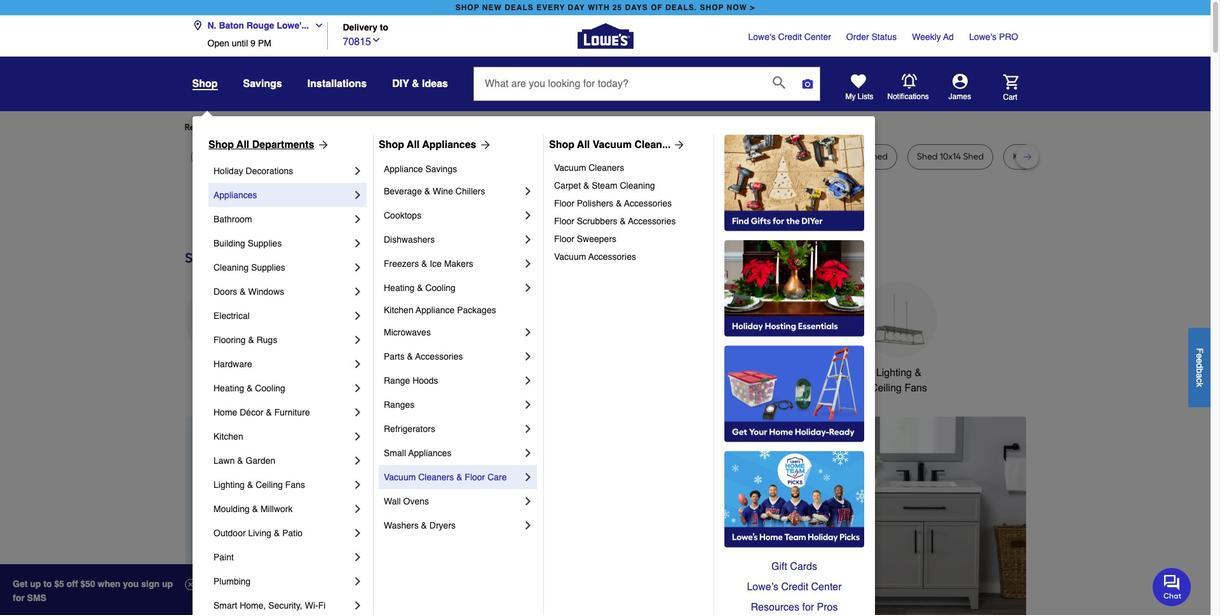 Task type: describe. For each thing, give the bounding box(es) containing it.
appliances inside button
[[198, 367, 248, 379]]

weekly
[[913, 32, 942, 42]]

appliances button
[[185, 282, 261, 381]]

freezers & ice makers
[[384, 259, 474, 269]]

cleaning supplies
[[214, 263, 285, 273]]

savings button
[[243, 72, 282, 95]]

chevron right image for microwaves 'link'
[[522, 326, 535, 339]]

doors & windows
[[214, 287, 284, 297]]

get up to $5 off $50 when you sign up for sms
[[13, 579, 173, 603]]

10x14
[[940, 151, 962, 162]]

weekly ad
[[913, 32, 955, 42]]

arrow right image for shop all appliances
[[477, 139, 492, 151]]

lawn mower
[[201, 151, 253, 162]]

resources
[[751, 602, 800, 614]]

recommended searches for you heading
[[185, 121, 1027, 134]]

lighting & ceiling fans link
[[214, 473, 352, 497]]

shed for shed
[[868, 151, 888, 162]]

all for vacuum
[[577, 139, 590, 151]]

chevron right image for 'building supplies' link
[[352, 237, 364, 250]]

cleaning supplies link
[[214, 256, 352, 280]]

chevron right image for bathroom link
[[352, 213, 364, 226]]

arrow right image for shop all departments
[[314, 139, 330, 151]]

get your home holiday-ready. image
[[725, 346, 865, 443]]

now
[[727, 3, 748, 12]]

you
[[123, 579, 139, 589]]

0 horizontal spatial heating & cooling link
[[214, 376, 352, 401]]

lighting & ceiling fans button
[[861, 282, 938, 396]]

lowe's for lowe's pro
[[970, 32, 997, 42]]

deals
[[505, 3, 534, 12]]

washers
[[384, 521, 419, 531]]

bathroom link
[[214, 207, 352, 231]]

n. baton rouge lowe'... button
[[192, 13, 329, 38]]

living
[[248, 528, 272, 539]]

vacuum for vacuum accessories
[[554, 252, 586, 262]]

& inside button
[[915, 367, 922, 379]]

cleaners for vacuum cleaners & floor care
[[419, 472, 454, 483]]

moulding & millwork
[[214, 504, 293, 514]]

cart
[[1004, 93, 1018, 101]]

1 shop from the left
[[456, 3, 480, 12]]

credit for lowe's
[[779, 32, 802, 42]]

christmas decorations button
[[378, 282, 454, 396]]

floor for floor polishers & accessories
[[554, 198, 575, 209]]

deals.
[[666, 3, 698, 12]]

supplies for cleaning supplies
[[251, 263, 285, 273]]

shed for shed outdoor storage
[[747, 151, 768, 162]]

holiday decorations
[[214, 166, 293, 176]]

paint link
[[214, 546, 352, 570]]

hardware link
[[214, 352, 352, 376]]

peel stick wallpaper
[[282, 151, 364, 162]]

search image
[[773, 76, 786, 89]]

0 vertical spatial heating & cooling link
[[384, 276, 522, 300]]

& inside 'button'
[[412, 78, 419, 90]]

james button
[[930, 74, 991, 102]]

0 vertical spatial to
[[380, 23, 389, 33]]

find gifts for the diyer. image
[[725, 135, 865, 231]]

chevron right image for 'cooktops' link
[[522, 209, 535, 222]]

door
[[394, 151, 413, 162]]

holiday decorations link
[[214, 159, 352, 183]]

vacuum accessories
[[554, 252, 636, 262]]

Search Query text field
[[474, 67, 763, 100]]

wall ovens link
[[384, 490, 522, 514]]

all for appliances
[[407, 139, 420, 151]]

flooring & rugs link
[[214, 328, 352, 352]]

beverage & wine chillers link
[[384, 179, 522, 203]]

flooring & rugs
[[214, 335, 277, 345]]

beverage
[[384, 186, 422, 196]]

vacuum up quikrete
[[593, 139, 632, 151]]

chevron right image for holiday decorations
[[352, 165, 364, 177]]

lowe's home improvement logo image
[[578, 8, 634, 64]]

0 horizontal spatial bathroom
[[214, 214, 252, 224]]

you for recommended searches for you
[[300, 122, 315, 133]]

for up shop all appliances
[[400, 122, 412, 133]]

heating & cooling for left heating & cooling link
[[214, 383, 285, 394]]

decorations for christmas
[[389, 383, 443, 394]]

ad
[[944, 32, 955, 42]]

n.
[[208, 20, 217, 31]]

rugs
[[257, 335, 277, 345]]

décor
[[240, 408, 264, 418]]

installations button
[[308, 72, 367, 95]]

shed 10x14 shed
[[918, 151, 984, 162]]

range hoods
[[384, 376, 439, 386]]

chevron right image for kitchen link
[[352, 430, 364, 443]]

appliances up the vacuum cleaners & floor care
[[409, 448, 452, 458]]

beverage & wine chillers
[[384, 186, 485, 196]]

wall ovens
[[384, 497, 429, 507]]

floor for floor sweepers
[[554, 234, 575, 244]]

accessories inside 'link'
[[624, 198, 672, 209]]

order status
[[847, 32, 897, 42]]

0 horizontal spatial cleaning
[[214, 263, 249, 273]]

care
[[488, 472, 507, 483]]

chevron right image for the cleaning supplies link
[[352, 261, 364, 274]]

of
[[651, 3, 663, 12]]

washers & dryers
[[384, 521, 456, 531]]

range
[[384, 376, 410, 386]]

hardie
[[665, 151, 692, 162]]

a
[[1195, 373, 1206, 378]]

shop for shop all departments
[[209, 139, 234, 151]]

ovens
[[404, 497, 429, 507]]

flooring
[[214, 335, 246, 345]]

notifications
[[888, 92, 930, 101]]

christmas decorations
[[389, 367, 443, 394]]

chevron right image for moulding & millwork link
[[352, 503, 364, 516]]

f e e d b a c k
[[1195, 348, 1206, 387]]

chevron right image for smart home, security, wi-fi
[[352, 600, 364, 612]]

all for departments
[[237, 139, 249, 151]]

ranges link
[[384, 393, 522, 417]]

d
[[1195, 363, 1206, 368]]

chevron right image for the topmost heating & cooling link
[[522, 282, 535, 294]]

stick
[[301, 151, 320, 162]]

arrow left image
[[421, 528, 434, 540]]

chevron right image for appliances
[[352, 189, 364, 202]]

resources for pros link
[[725, 598, 865, 616]]

patio
[[282, 528, 303, 539]]

until
[[232, 38, 248, 48]]

1 vertical spatial savings
[[426, 164, 457, 174]]

2 shop from the left
[[700, 3, 724, 12]]

floor polishers & accessories
[[554, 198, 672, 209]]

cooling for the topmost heating & cooling link
[[426, 283, 456, 293]]

chevron right image for range hoods link at the bottom left
[[522, 375, 535, 387]]

$5
[[54, 579, 64, 589]]

rouge
[[247, 20, 274, 31]]

faucets
[[513, 367, 549, 379]]

heating for left heating & cooling link
[[214, 383, 244, 394]]

pro
[[1000, 32, 1019, 42]]

pm
[[258, 38, 271, 48]]

dishwashers link
[[384, 228, 522, 252]]

lists
[[858, 92, 874, 101]]

weekly ad link
[[913, 31, 955, 43]]

1 vertical spatial appliance
[[416, 305, 455, 315]]

chevron right image for outdoor living & patio link
[[352, 527, 364, 540]]

1 horizontal spatial cleaning
[[620, 181, 655, 191]]

chevron right image for washers & dryers
[[522, 519, 535, 532]]

bathroom inside button
[[684, 367, 728, 379]]

building
[[214, 238, 245, 249]]

moulding
[[214, 504, 250, 514]]

shed for shed 10x14 shed
[[918, 151, 938, 162]]

2 e from the top
[[1195, 358, 1206, 363]]

kitchen for kitchen appliance packages
[[384, 305, 414, 315]]

shop all appliances link
[[379, 137, 492, 153]]

chevron down image inside 70815 button
[[371, 35, 382, 45]]

lowe's home improvement cart image
[[1004, 74, 1019, 89]]

2 up from the left
[[162, 579, 173, 589]]

2 vertical spatial kitchen
[[214, 432, 243, 442]]

mower
[[225, 151, 253, 162]]

toilet
[[551, 151, 572, 162]]

smart home, security, wi-fi link
[[214, 594, 352, 616]]

freezers
[[384, 259, 419, 269]]

cards
[[791, 561, 818, 573]]

location image
[[192, 20, 203, 31]]

0 horizontal spatial savings
[[243, 78, 282, 90]]

outdoor living & patio
[[214, 528, 303, 539]]

arrow right image for shop all vacuum clean...
[[671, 139, 686, 151]]

0 horizontal spatial lighting
[[214, 480, 245, 490]]

parts & accessories
[[384, 352, 463, 362]]

dryers
[[430, 521, 456, 531]]

building supplies link
[[214, 231, 352, 256]]

0 vertical spatial appliance
[[384, 164, 423, 174]]

diy & ideas button
[[392, 72, 448, 95]]

electrical link
[[214, 304, 352, 328]]

smart for smart home
[[774, 367, 801, 379]]



Task type: vqa. For each thing, say whether or not it's contained in the screenshot.
chevron right image related to Parts & Accessories
yes



Task type: locate. For each thing, give the bounding box(es) containing it.
to
[[380, 23, 389, 33], [43, 579, 52, 589]]

chevron right image
[[352, 165, 364, 177], [522, 185, 535, 198], [352, 189, 364, 202], [522, 233, 535, 246], [352, 286, 364, 298], [522, 350, 535, 363], [352, 358, 364, 371], [522, 423, 535, 436], [522, 447, 535, 460], [522, 471, 535, 484], [352, 479, 364, 492], [522, 495, 535, 508], [522, 519, 535, 532], [352, 600, 364, 612]]

1 horizontal spatial bathroom
[[684, 367, 728, 379]]

1 shop from the left
[[209, 139, 234, 151]]

kitchen inside button
[[476, 367, 510, 379]]

0 vertical spatial ceiling
[[871, 383, 902, 394]]

0 horizontal spatial to
[[43, 579, 52, 589]]

accessories down floor polishers & accessories 'link'
[[628, 216, 676, 226]]

decorations down christmas
[[389, 383, 443, 394]]

0 vertical spatial fans
[[905, 383, 928, 394]]

1 vertical spatial lighting
[[214, 480, 245, 490]]

lowe's credit center link
[[725, 577, 865, 598]]

outdoor living & patio link
[[214, 521, 352, 546]]

gift cards
[[772, 561, 818, 573]]

up right sign
[[162, 579, 173, 589]]

chevron right image for doors & windows
[[352, 286, 364, 298]]

1 horizontal spatial to
[[380, 23, 389, 33]]

e up the d
[[1195, 353, 1206, 358]]

chevron right image for wall ovens
[[522, 495, 535, 508]]

kitchen left faucets
[[476, 367, 510, 379]]

cleaning down vacuum cleaners "link"
[[620, 181, 655, 191]]

chevron right image for lighting & ceiling fans
[[352, 479, 364, 492]]

supplies up windows
[[251, 263, 285, 273]]

1 horizontal spatial fans
[[905, 383, 928, 394]]

parts & accessories link
[[384, 345, 522, 369]]

for inside "get up to $5 off $50 when you sign up for sms"
[[13, 593, 25, 603]]

ceiling inside lighting & ceiling fans button
[[871, 383, 902, 394]]

shop left new
[[456, 3, 480, 12]]

9
[[251, 38, 256, 48]]

decorations for holiday
[[246, 166, 293, 176]]

& inside "link"
[[425, 186, 431, 196]]

lighting inside lighting & ceiling fans
[[877, 367, 912, 379]]

lighting & ceiling fans
[[871, 367, 928, 394], [214, 480, 305, 490]]

0 vertical spatial heating & cooling
[[384, 283, 456, 293]]

0 vertical spatial decorations
[[246, 166, 293, 176]]

lowe's home team holiday picks. image
[[725, 451, 865, 548]]

appliances link
[[214, 183, 352, 207]]

kitchen faucets button
[[475, 282, 551, 381]]

0 horizontal spatial you
[[300, 122, 315, 133]]

1 horizontal spatial lighting
[[877, 367, 912, 379]]

heating & cooling link up furniture
[[214, 376, 352, 401]]

1 vertical spatial lighting & ceiling fans
[[214, 480, 305, 490]]

vacuum down toilet on the top left
[[554, 163, 586, 173]]

accessories up range hoods link at the bottom left
[[415, 352, 463, 362]]

scrubbers
[[577, 216, 618, 226]]

25
[[613, 3, 623, 12]]

shop left now
[[700, 3, 724, 12]]

1 e from the top
[[1195, 353, 1206, 358]]

refrigerators link
[[384, 417, 522, 441]]

1 vertical spatial ceiling
[[256, 480, 283, 490]]

center for lowe's credit center
[[805, 32, 832, 42]]

chevron down image
[[309, 20, 324, 31], [371, 35, 382, 45]]

1 vertical spatial kitchen
[[476, 367, 510, 379]]

my lists link
[[846, 74, 874, 102]]

chevron down image down delivery to
[[371, 35, 382, 45]]

0 horizontal spatial decorations
[[246, 166, 293, 176]]

decorations inside "link"
[[246, 166, 293, 176]]

supplies up cleaning supplies
[[248, 238, 282, 249]]

supplies for building supplies
[[248, 238, 282, 249]]

to inside "get up to $5 off $50 when you sign up for sms"
[[43, 579, 52, 589]]

cooktops link
[[384, 203, 522, 228]]

2 lowe's from the left
[[970, 32, 997, 42]]

chat invite button image
[[1153, 568, 1192, 606]]

clean...
[[635, 139, 671, 151]]

1 vertical spatial center
[[812, 582, 842, 593]]

1 horizontal spatial lighting & ceiling fans
[[871, 367, 928, 394]]

1 vertical spatial bathroom
[[684, 367, 728, 379]]

peel
[[282, 151, 299, 162]]

vacuum down small
[[384, 472, 416, 483]]

1 vertical spatial home
[[214, 408, 237, 418]]

chevron right image for "electrical" "link"
[[352, 310, 364, 322]]

0 horizontal spatial heating
[[214, 383, 244, 394]]

lowe's down the >
[[749, 32, 776, 42]]

0 horizontal spatial shop
[[456, 3, 480, 12]]

chevron right image for paint link
[[352, 551, 364, 564]]

arrow right image inside shop all appliances link
[[477, 139, 492, 151]]

floor inside 'link'
[[554, 198, 575, 209]]

1 horizontal spatial home
[[804, 367, 831, 379]]

you up shop all appliances
[[413, 122, 428, 133]]

chevron right image for vacuum cleaners & floor care
[[522, 471, 535, 484]]

shop up door
[[379, 139, 404, 151]]

shop for shop all appliances
[[379, 139, 404, 151]]

credit for lowe's
[[782, 582, 809, 593]]

to left $5
[[43, 579, 52, 589]]

lowe's left pro
[[970, 32, 997, 42]]

shop inside shop all appliances link
[[379, 139, 404, 151]]

small appliances
[[384, 448, 452, 458]]

e up b
[[1195, 358, 1206, 363]]

camera image
[[802, 78, 815, 90]]

shop
[[192, 78, 218, 90]]

chevron right image for refrigerators
[[522, 423, 535, 436]]

security,
[[269, 601, 303, 611]]

all up vacuum cleaners at top
[[577, 139, 590, 151]]

0 vertical spatial supplies
[[248, 238, 282, 249]]

3 all from the left
[[577, 139, 590, 151]]

lowe's
[[749, 32, 776, 42], [970, 32, 997, 42]]

floor sweepers
[[554, 234, 617, 244]]

1 vertical spatial heating
[[214, 383, 244, 394]]

savings down pm
[[243, 78, 282, 90]]

$50
[[80, 579, 95, 589]]

2 all from the left
[[407, 139, 420, 151]]

1 horizontal spatial lowe's
[[970, 32, 997, 42]]

0 horizontal spatial arrow right image
[[314, 139, 330, 151]]

shop for shop all vacuum clean...
[[549, 139, 575, 151]]

floor sweepers link
[[554, 230, 705, 248]]

1 horizontal spatial heating & cooling link
[[384, 276, 522, 300]]

0 horizontal spatial heating & cooling
[[214, 383, 285, 394]]

floor down "carpet"
[[554, 198, 575, 209]]

cleaners down quikrete
[[589, 163, 625, 173]]

0 vertical spatial smart
[[774, 367, 801, 379]]

smart for smart home, security, wi-fi
[[214, 601, 237, 611]]

arrow right image left the board
[[671, 139, 686, 151]]

accessories down carpet & steam cleaning link
[[624, 198, 672, 209]]

chevron right image for small appliances
[[522, 447, 535, 460]]

cooling up kitchen appliance packages
[[426, 283, 456, 293]]

shed left outdoor
[[747, 151, 768, 162]]

1 horizontal spatial ceiling
[[871, 383, 902, 394]]

cleaning down building
[[214, 263, 249, 273]]

1 horizontal spatial chevron down image
[[371, 35, 382, 45]]

fans
[[905, 383, 928, 394], [285, 480, 305, 490]]

arrow right image
[[1003, 528, 1016, 540]]

recommended searches for you
[[185, 122, 315, 133]]

2 horizontal spatial shop
[[549, 139, 575, 151]]

cooling for left heating & cooling link
[[255, 383, 285, 394]]

you for more suggestions for you
[[413, 122, 428, 133]]

refrigerators
[[384, 424, 436, 434]]

0 horizontal spatial home
[[214, 408, 237, 418]]

1 horizontal spatial you
[[413, 122, 428, 133]]

storage
[[807, 151, 838, 162]]

supplies
[[248, 238, 282, 249], [251, 263, 285, 273]]

cooling up home décor & furniture
[[255, 383, 285, 394]]

center
[[805, 32, 832, 42], [812, 582, 842, 593]]

lowe's inside lowe's pro link
[[970, 32, 997, 42]]

smart inside "link"
[[214, 601, 237, 611]]

0 horizontal spatial ceiling
[[256, 480, 283, 490]]

0 horizontal spatial lowe's
[[749, 32, 776, 42]]

1 horizontal spatial shop
[[700, 3, 724, 12]]

lowe's
[[747, 582, 779, 593]]

arrow right image up the appliance savings link
[[477, 139, 492, 151]]

carpet & steam cleaning
[[554, 181, 655, 191]]

credit up resources for pros link on the right of the page
[[782, 582, 809, 593]]

0 horizontal spatial lighting & ceiling fans
[[214, 480, 305, 490]]

appliance up microwaves 'link'
[[416, 305, 455, 315]]

savings down interior
[[426, 164, 457, 174]]

shop new deals every day with 25 days of deals. shop now >
[[456, 3, 756, 12]]

center left order
[[805, 32, 832, 42]]

cleaners
[[589, 163, 625, 173], [419, 472, 454, 483]]

floor left 'sweepers'
[[554, 234, 575, 244]]

0 vertical spatial kitchen
[[384, 305, 414, 315]]

lowe's for lowe's credit center
[[749, 32, 776, 42]]

steam
[[592, 181, 618, 191]]

appliances down holiday
[[214, 190, 257, 200]]

1 vertical spatial cleaning
[[214, 263, 249, 273]]

decorations inside button
[[389, 383, 443, 394]]

credit up search image
[[779, 32, 802, 42]]

3 shop from the left
[[549, 139, 575, 151]]

floor for floor scrubbers & accessories
[[554, 216, 575, 226]]

shop inside the shop all departments link
[[209, 139, 234, 151]]

appliances up interior
[[422, 139, 477, 151]]

for down "get"
[[13, 593, 25, 603]]

2 you from the left
[[413, 122, 428, 133]]

floor polishers & accessories link
[[554, 195, 705, 212]]

lowe's credit center
[[747, 582, 842, 593]]

vacuum
[[593, 139, 632, 151], [554, 163, 586, 173], [554, 252, 586, 262], [384, 472, 416, 483]]

diy & ideas
[[392, 78, 448, 90]]

cleaners for vacuum cleaners
[[589, 163, 625, 173]]

lowe's home improvement notification center image
[[902, 74, 917, 89]]

microwaves link
[[384, 320, 522, 345]]

all up mower
[[237, 139, 249, 151]]

shop inside shop all vacuum clean... link
[[549, 139, 575, 151]]

1 horizontal spatial all
[[407, 139, 420, 151]]

packages
[[457, 305, 496, 315]]

vacuum for vacuum cleaners & floor care
[[384, 472, 416, 483]]

holiday hosting essentials. image
[[725, 240, 865, 337]]

off
[[67, 579, 78, 589]]

all up door interior at the top left of the page
[[407, 139, 420, 151]]

chevron right image for freezers & ice makers 'link'
[[522, 258, 535, 270]]

1 horizontal spatial cooling
[[426, 283, 456, 293]]

f
[[1195, 348, 1206, 353]]

chevron right image for beverage & wine chillers
[[522, 185, 535, 198]]

holiday
[[214, 166, 243, 176]]

floor left care
[[465, 472, 485, 483]]

0 vertical spatial cleaning
[[620, 181, 655, 191]]

0 horizontal spatial shop
[[209, 139, 234, 151]]

0 horizontal spatial all
[[237, 139, 249, 151]]

floor scrubbers & accessories link
[[554, 212, 705, 230]]

0 vertical spatial cooling
[[426, 283, 456, 293]]

0 vertical spatial lighting
[[877, 367, 912, 379]]

chevron right image for lawn & garden link
[[352, 455, 364, 467]]

arrow right image inside shop all vacuum clean... link
[[671, 139, 686, 151]]

ice
[[430, 259, 442, 269]]

1 horizontal spatial arrow right image
[[477, 139, 492, 151]]

1 horizontal spatial cleaners
[[589, 163, 625, 173]]

1 horizontal spatial smart
[[774, 367, 801, 379]]

floor
[[554, 198, 575, 209], [554, 216, 575, 226], [554, 234, 575, 244], [465, 472, 485, 483]]

1 horizontal spatial up
[[162, 579, 173, 589]]

microwaves
[[384, 327, 431, 338]]

chevron right image for plumbing link
[[352, 575, 364, 588]]

0 horizontal spatial up
[[30, 579, 41, 589]]

1 you from the left
[[300, 122, 315, 133]]

lowe's pro
[[970, 32, 1019, 42]]

shop up toilet on the top left
[[549, 139, 575, 151]]

shop up lawn mower
[[209, 139, 234, 151]]

2 shed from the left
[[868, 151, 888, 162]]

None search field
[[474, 67, 821, 113]]

lowe's credit center link
[[749, 31, 832, 43]]

0 vertical spatial lighting & ceiling fans
[[871, 367, 928, 394]]

25 days of deals. don't miss deals every day. same-day delivery on in-stock orders placed by 2 p m. image
[[185, 416, 390, 616]]

0 horizontal spatial smart
[[214, 601, 237, 611]]

shop button
[[192, 78, 218, 90]]

heating & cooling link
[[384, 276, 522, 300], [214, 376, 352, 401]]

chevron right image for flooring & rugs link
[[352, 334, 364, 347]]

chevron right image
[[522, 209, 535, 222], [352, 213, 364, 226], [352, 237, 364, 250], [522, 258, 535, 270], [352, 261, 364, 274], [522, 282, 535, 294], [352, 310, 364, 322], [522, 326, 535, 339], [352, 334, 364, 347], [522, 375, 535, 387], [352, 382, 364, 395], [522, 399, 535, 411], [352, 406, 364, 419], [352, 430, 364, 443], [352, 455, 364, 467], [352, 503, 364, 516], [352, 527, 364, 540], [352, 551, 364, 564], [352, 575, 364, 588]]

center for lowe's credit center
[[812, 582, 842, 593]]

fans inside lighting & ceiling fans
[[905, 383, 928, 394]]

1 horizontal spatial shop
[[379, 139, 404, 151]]

0 vertical spatial cleaners
[[589, 163, 625, 173]]

to right delivery
[[380, 23, 389, 33]]

2 arrow right image from the left
[[477, 139, 492, 151]]

up to 40 percent off select vanities. plus, get free local delivery on select vanities. image
[[410, 416, 1027, 616]]

for up departments at left top
[[287, 122, 299, 133]]

0 vertical spatial heating
[[384, 283, 415, 293]]

1 arrow right image from the left
[[314, 139, 330, 151]]

1 vertical spatial supplies
[[251, 263, 285, 273]]

shop
[[209, 139, 234, 151], [379, 139, 404, 151], [549, 139, 575, 151]]

decorations
[[246, 166, 293, 176], [389, 383, 443, 394]]

supplies inside 'building supplies' link
[[248, 238, 282, 249]]

1 vertical spatial heating & cooling
[[214, 383, 285, 394]]

appliance savings link
[[384, 159, 535, 179]]

home inside button
[[804, 367, 831, 379]]

heating down hardware
[[214, 383, 244, 394]]

chevron right image for 'ranges' link in the left bottom of the page
[[522, 399, 535, 411]]

1 vertical spatial credit
[[782, 582, 809, 593]]

shed right 10x14
[[964, 151, 984, 162]]

freezers & ice makers link
[[384, 252, 522, 276]]

lowe's wishes you and your family a happy hanukkah. image
[[185, 203, 1027, 235]]

3 shed from the left
[[918, 151, 938, 162]]

1 horizontal spatial kitchen
[[384, 305, 414, 315]]

lighting
[[877, 367, 912, 379], [214, 480, 245, 490]]

vacuum for vacuum cleaners
[[554, 163, 586, 173]]

0 horizontal spatial chevron down image
[[309, 20, 324, 31]]

get
[[13, 579, 28, 589]]

vacuum down floor sweepers at the top
[[554, 252, 586, 262]]

0 horizontal spatial kitchen
[[214, 432, 243, 442]]

you left more in the left top of the page
[[300, 122, 315, 133]]

heating & cooling link down the "makers"
[[384, 276, 522, 300]]

lowe's home improvement lists image
[[851, 74, 866, 89]]

vacuum cleaners & floor care link
[[384, 465, 522, 490]]

kitchen up microwaves
[[384, 305, 414, 315]]

center up the pros
[[812, 582, 842, 593]]

every
[[537, 3, 565, 12]]

floor scrubbers & accessories
[[554, 216, 676, 226]]

1 vertical spatial fans
[[285, 480, 305, 490]]

heating for the topmost heating & cooling link
[[384, 283, 415, 293]]

2 horizontal spatial arrow right image
[[671, 139, 686, 151]]

appliance down door
[[384, 164, 423, 174]]

recommended
[[185, 122, 246, 133]]

1 horizontal spatial heating
[[384, 283, 415, 293]]

kitchen link
[[214, 425, 352, 449]]

lighting & ceiling fans inside button
[[871, 367, 928, 394]]

0 vertical spatial bathroom
[[214, 214, 252, 224]]

0 horizontal spatial fans
[[285, 480, 305, 490]]

cleaners inside "link"
[[589, 163, 625, 173]]

1 up from the left
[[30, 579, 41, 589]]

1 shed from the left
[[747, 151, 768, 162]]

paint
[[214, 553, 234, 563]]

arrow right image
[[314, 139, 330, 151], [477, 139, 492, 151], [671, 139, 686, 151]]

ceiling
[[871, 383, 902, 394], [256, 480, 283, 490]]

vacuum inside "link"
[[554, 163, 586, 173]]

1 all from the left
[[237, 139, 249, 151]]

vacuum cleaners
[[554, 163, 625, 173]]

up up sms
[[30, 579, 41, 589]]

kitchen
[[384, 305, 414, 315], [476, 367, 510, 379], [214, 432, 243, 442]]

ceiling inside lighting & ceiling fans link
[[256, 480, 283, 490]]

1 lowe's from the left
[[749, 32, 776, 42]]

plumbing
[[214, 577, 251, 587]]

chevron right image for home décor & furniture link
[[352, 406, 364, 419]]

chevron right image for parts & accessories
[[522, 350, 535, 363]]

floor up floor sweepers at the top
[[554, 216, 575, 226]]

dishwashers
[[384, 235, 435, 245]]

carpet
[[554, 181, 581, 191]]

2 horizontal spatial kitchen
[[476, 367, 510, 379]]

heating & cooling up décor
[[214, 383, 285, 394]]

more
[[326, 122, 346, 133]]

accessories down 'sweepers'
[[589, 252, 636, 262]]

0 vertical spatial chevron down image
[[309, 20, 324, 31]]

1 vertical spatial decorations
[[389, 383, 443, 394]]

appliances down flooring
[[198, 367, 248, 379]]

0 horizontal spatial cooling
[[255, 383, 285, 394]]

0 vertical spatial home
[[804, 367, 831, 379]]

savings
[[243, 78, 282, 90], [426, 164, 457, 174]]

1 vertical spatial to
[[43, 579, 52, 589]]

interior
[[415, 151, 444, 162]]

1 vertical spatial chevron down image
[[371, 35, 382, 45]]

kitchen up lawn
[[214, 432, 243, 442]]

lowe's inside lowe's credit center link
[[749, 32, 776, 42]]

0 vertical spatial credit
[[779, 32, 802, 42]]

supplies inside the cleaning supplies link
[[251, 263, 285, 273]]

1 vertical spatial cooling
[[255, 383, 285, 394]]

c
[[1195, 378, 1206, 383]]

chevron right image for dishwashers
[[522, 233, 535, 246]]

kitchen for kitchen faucets
[[476, 367, 510, 379]]

0 vertical spatial savings
[[243, 78, 282, 90]]

shop all vacuum clean...
[[549, 139, 671, 151]]

cleaners down small appliances link
[[419, 472, 454, 483]]

departments
[[252, 139, 314, 151]]

arrow right image inside the shop all departments link
[[314, 139, 330, 151]]

james
[[949, 92, 972, 101]]

1 horizontal spatial heating & cooling
[[384, 283, 456, 293]]

2 shop from the left
[[379, 139, 404, 151]]

&
[[412, 78, 419, 90], [584, 181, 590, 191], [425, 186, 431, 196], [616, 198, 622, 209], [620, 216, 626, 226], [422, 259, 428, 269], [417, 283, 423, 293], [240, 287, 246, 297], [248, 335, 254, 345], [407, 352, 413, 362], [915, 367, 922, 379], [247, 383, 253, 394], [266, 408, 272, 418], [237, 456, 243, 466], [457, 472, 463, 483], [247, 480, 253, 490], [252, 504, 258, 514], [421, 521, 427, 531], [274, 528, 280, 539]]

1 vertical spatial smart
[[214, 601, 237, 611]]

shed left 10x14
[[918, 151, 938, 162]]

chevron down image left delivery
[[309, 20, 324, 31]]

0 horizontal spatial cleaners
[[419, 472, 454, 483]]

arrow right image down more in the left top of the page
[[314, 139, 330, 151]]

3 arrow right image from the left
[[671, 139, 686, 151]]

2 horizontal spatial all
[[577, 139, 590, 151]]

status
[[872, 32, 897, 42]]

for left the pros
[[803, 602, 815, 614]]

smart inside button
[[774, 367, 801, 379]]

4 shed from the left
[[964, 151, 984, 162]]

heating down freezers
[[384, 283, 415, 293]]

0 vertical spatial center
[[805, 32, 832, 42]]

chevron right image for left heating & cooling link
[[352, 382, 364, 395]]

shed right storage
[[868, 151, 888, 162]]

1 vertical spatial cleaners
[[419, 472, 454, 483]]

furniture
[[274, 408, 310, 418]]

kitchen appliance packages
[[384, 305, 496, 315]]

more suggestions for you link
[[326, 121, 439, 134]]

parts
[[384, 352, 405, 362]]

heating & cooling down freezers & ice makers
[[384, 283, 456, 293]]

1 vertical spatial heating & cooling link
[[214, 376, 352, 401]]

sweepers
[[577, 234, 617, 244]]

shop 25 days of deals by category image
[[185, 247, 1027, 269]]

heating & cooling for the topmost heating & cooling link
[[384, 283, 456, 293]]

chevron right image for hardware
[[352, 358, 364, 371]]

1 horizontal spatial decorations
[[389, 383, 443, 394]]

1 horizontal spatial savings
[[426, 164, 457, 174]]

decorations down peel
[[246, 166, 293, 176]]

moulding & millwork link
[[214, 497, 352, 521]]



